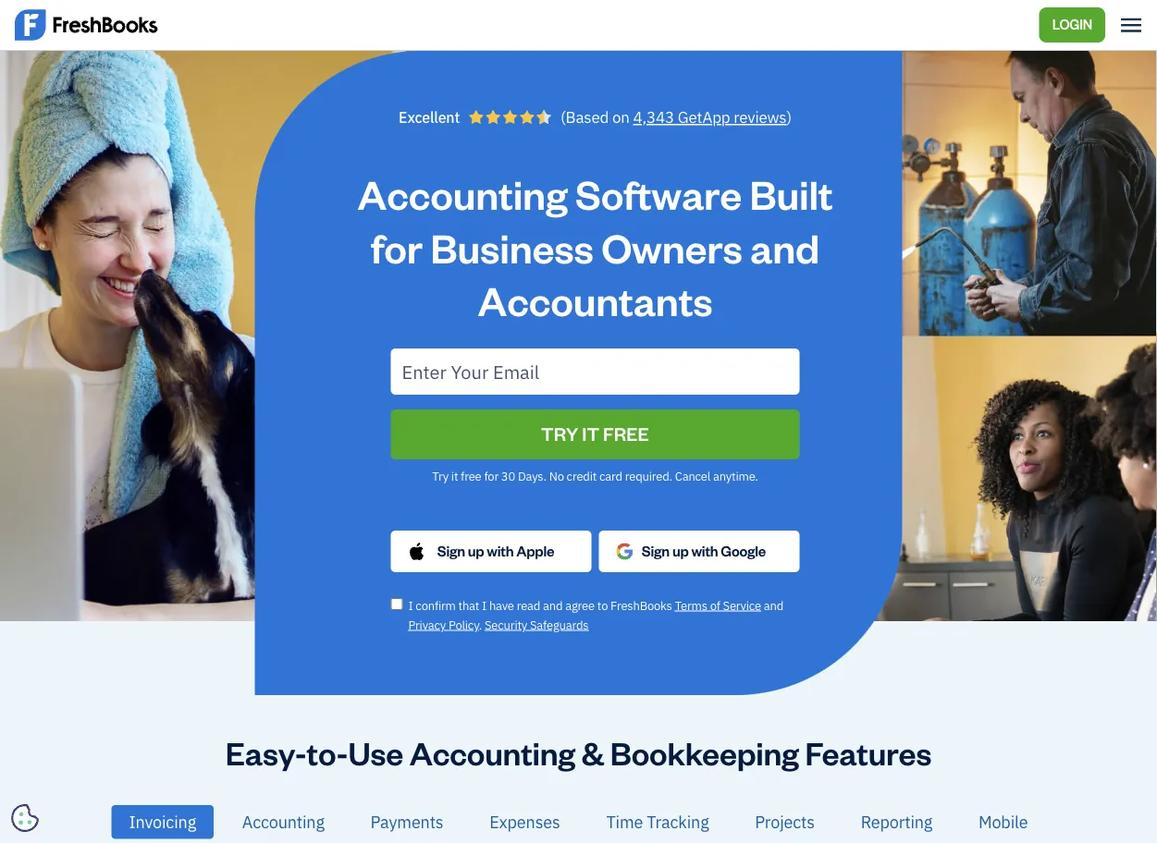 Task type: describe. For each thing, give the bounding box(es) containing it.
security
[[485, 617, 527, 633]]

try for try it free
[[541, 422, 578, 446]]

try for try it free for 30 days. no credit card required. cancel anytime.
[[432, 469, 449, 484]]

to-
[[307, 732, 348, 774]]

cancel
[[675, 469, 711, 484]]

sign up with google link
[[599, 530, 800, 574]]

up for sign up with apple
[[468, 542, 484, 560]]

service
[[723, 598, 761, 613]]

google
[[721, 542, 766, 560]]

security safeguards link
[[485, 617, 589, 633]]

read
[[517, 598, 540, 613]]

of
[[710, 598, 720, 613]]

apple
[[516, 542, 554, 560]]

required.
[[625, 469, 672, 484]]

confirm
[[416, 598, 456, 613]]

accounting link
[[225, 806, 342, 840]]

4,343 getapp reviews link
[[633, 107, 787, 127]]

days.
[[518, 469, 547, 484]]

reporting link
[[843, 806, 950, 840]]

projects
[[755, 811, 815, 833]]

use
[[348, 732, 403, 774]]

payments
[[371, 811, 444, 833]]

agree
[[565, 598, 595, 613]]

2 i from the left
[[482, 598, 487, 613]]

have
[[489, 598, 514, 613]]

cookie preferences image
[[11, 805, 39, 833]]

sign up with apple link
[[391, 531, 592, 573]]

and for read
[[543, 598, 563, 613]]

and for owners
[[750, 221, 820, 273]]

(based
[[561, 107, 609, 127]]

login
[[1052, 15, 1093, 33]]

1 vertical spatial accounting
[[410, 732, 575, 774]]

it
[[451, 469, 458, 484]]

bookkeeping
[[610, 732, 799, 774]]

mobile
[[979, 811, 1028, 833]]

privacy policy link
[[408, 617, 479, 633]]

card
[[599, 469, 622, 484]]

invoicing
[[129, 811, 196, 833]]

Enter Your Email email field
[[391, 349, 800, 395]]

for for 30
[[484, 469, 499, 484]]

time tracking link
[[589, 806, 727, 840]]

owners
[[601, 221, 743, 273]]

sign for sign up with apple
[[437, 542, 465, 560]]

free
[[461, 469, 482, 484]]



Task type: locate. For each thing, give the bounding box(es) containing it.
for for business
[[371, 221, 423, 273]]

2 vertical spatial accounting
[[242, 811, 325, 833]]

1 horizontal spatial up
[[672, 542, 689, 560]]

accounting down easy-
[[242, 811, 325, 833]]

0 horizontal spatial try
[[432, 469, 449, 484]]

to
[[597, 598, 608, 613]]

freshbooks
[[611, 598, 672, 613]]

payments link
[[353, 806, 461, 840]]

terms of service link
[[675, 598, 761, 613]]

invoicing link
[[111, 806, 214, 840]]

sign right google logo
[[642, 542, 670, 560]]

on
[[612, 107, 630, 127]]

1 up from the left
[[468, 542, 484, 560]]

i
[[408, 598, 413, 613], [482, 598, 487, 613]]

login link
[[1040, 7, 1105, 43]]

try inside try it free button
[[541, 422, 578, 446]]

1 vertical spatial for
[[484, 469, 499, 484]]

up
[[468, 542, 484, 560], [672, 542, 689, 560]]

up up that
[[468, 542, 484, 560]]

features
[[805, 732, 932, 774]]

accounting for accounting software built for business owners and accountants
[[358, 167, 568, 220]]

(based on 4,343 getapp reviews )
[[561, 107, 792, 127]]

4,343
[[633, 107, 674, 127]]

no
[[549, 469, 564, 484]]

sign
[[437, 542, 465, 560], [642, 542, 670, 560]]

expenses link
[[472, 806, 578, 840]]

software
[[575, 167, 742, 220]]

with for apple
[[487, 542, 514, 560]]

and inside accounting software built for business owners and accountants
[[750, 221, 820, 273]]

accounting software built for business owners and accountants
[[358, 167, 833, 326]]

try left it in the left of the page
[[432, 469, 449, 484]]

accounting
[[358, 167, 568, 220], [410, 732, 575, 774], [242, 811, 325, 833]]

with left google
[[691, 542, 718, 560]]

0 horizontal spatial with
[[487, 542, 514, 560]]

0 vertical spatial try
[[541, 422, 578, 446]]

it
[[582, 422, 600, 446]]

business
[[431, 221, 594, 273]]

that
[[458, 598, 479, 613]]

.
[[479, 617, 482, 633]]

None checkbox
[[391, 599, 403, 611]]

policy
[[449, 617, 479, 633]]

free
[[603, 422, 649, 446]]

google logo image
[[616, 530, 634, 574]]

expenses
[[490, 811, 560, 833]]

up for sign up with google
[[672, 542, 689, 560]]

)
[[787, 107, 792, 127]]

1 horizontal spatial sign
[[642, 542, 670, 560]]

mobile link
[[961, 806, 1046, 840]]

try it free
[[541, 422, 649, 446]]

1 with from the left
[[487, 542, 514, 560]]

privacy
[[408, 617, 446, 633]]

excellent
[[399, 107, 460, 127]]

reviews
[[734, 107, 787, 127]]

4.5 stars image
[[469, 110, 551, 124]]

with for google
[[691, 542, 718, 560]]

1 horizontal spatial with
[[691, 542, 718, 560]]

for inside accounting software built for business owners and accountants
[[371, 221, 423, 273]]

1 vertical spatial try
[[432, 469, 449, 484]]

2 up from the left
[[672, 542, 689, 560]]

sign right apple logo
[[437, 542, 465, 560]]

freshbooks logo image
[[15, 7, 158, 43]]

1 i from the left
[[408, 598, 413, 613]]

with
[[487, 542, 514, 560], [691, 542, 718, 560]]

sign up with apple
[[437, 542, 554, 560]]

apple logo image
[[407, 542, 426, 562]]

0 horizontal spatial i
[[408, 598, 413, 613]]

and down built
[[750, 221, 820, 273]]

anytime.
[[713, 469, 758, 484]]

try left it at the right bottom
[[541, 422, 578, 446]]

1 horizontal spatial try
[[541, 422, 578, 446]]

0 vertical spatial for
[[371, 221, 423, 273]]

accounting up business
[[358, 167, 568, 220]]

terms
[[675, 598, 708, 613]]

0 horizontal spatial up
[[468, 542, 484, 560]]

sign for sign up with google
[[642, 542, 670, 560]]

and up safeguards
[[543, 598, 563, 613]]

time tracking
[[606, 811, 709, 833]]

getapp
[[678, 107, 730, 127]]

0 horizontal spatial for
[[371, 221, 423, 273]]

accounting for accounting link
[[242, 811, 325, 833]]

accounting inside accounting software built for business owners and accountants
[[358, 167, 568, 220]]

easy-to-use accounting & bookkeeping features
[[226, 732, 932, 774]]

credit
[[567, 469, 597, 484]]

&
[[582, 732, 604, 774]]

sign up with google
[[642, 542, 766, 560]]

i right that
[[482, 598, 487, 613]]

accountants
[[478, 274, 713, 326]]

built
[[750, 167, 833, 220]]

try it free for 30 days. no credit card required. cancel anytime.
[[432, 469, 758, 484]]

0 vertical spatial accounting
[[358, 167, 568, 220]]

0 horizontal spatial sign
[[437, 542, 465, 560]]

1 horizontal spatial i
[[482, 598, 487, 613]]

30
[[501, 469, 515, 484]]

projects link
[[738, 806, 832, 840]]

and right service
[[764, 598, 784, 613]]

time
[[606, 811, 643, 833]]

with left apple
[[487, 542, 514, 560]]

cookie consent banner dialog
[[14, 616, 291, 830]]

up up "terms"
[[672, 542, 689, 560]]

i confirm that i have read and agree to freshbooks terms of service and privacy policy . security safeguards
[[408, 598, 784, 633]]

try it free button
[[391, 410, 800, 460]]

i left confirm
[[408, 598, 413, 613]]

safeguards
[[530, 617, 589, 633]]

2 with from the left
[[691, 542, 718, 560]]

1 horizontal spatial for
[[484, 469, 499, 484]]

reporting
[[861, 811, 933, 833]]

tracking
[[647, 811, 709, 833]]

1 sign from the left
[[437, 542, 465, 560]]

easy-
[[226, 732, 307, 774]]

and
[[750, 221, 820, 273], [543, 598, 563, 613], [764, 598, 784, 613]]

for
[[371, 221, 423, 273], [484, 469, 499, 484]]

accounting up expenses
[[410, 732, 575, 774]]

2 sign from the left
[[642, 542, 670, 560]]

try
[[541, 422, 578, 446], [432, 469, 449, 484]]



Task type: vqa. For each thing, say whether or not it's contained in the screenshot.
the leftmost You
no



